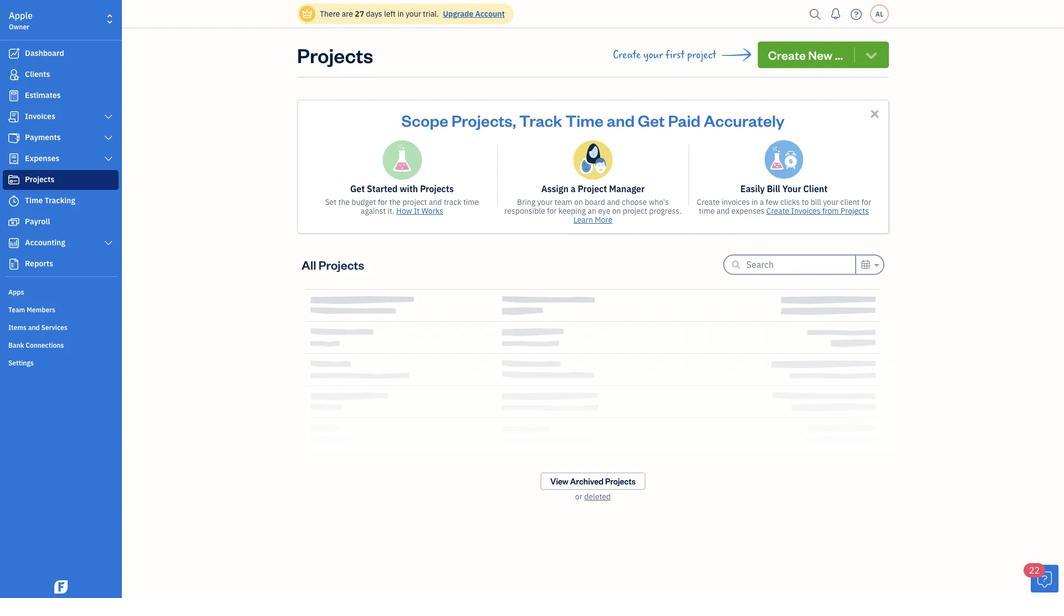 Task type: describe. For each thing, give the bounding box(es) containing it.
main element
[[0, 0, 150, 599]]

1 vertical spatial get
[[350, 183, 365, 195]]

dashboard link
[[3, 44, 119, 64]]

for inside "set the budget for the project and track time against it."
[[378, 197, 388, 207]]

apple owner
[[9, 10, 33, 31]]

new
[[808, 47, 833, 63]]

create new … button
[[758, 42, 889, 68]]

create for create invoices from projects
[[767, 206, 790, 216]]

how
[[396, 206, 412, 216]]

an
[[588, 206, 596, 216]]

services
[[41, 323, 67, 332]]

accounting
[[25, 238, 65, 248]]

22
[[1030, 565, 1040, 577]]

1 horizontal spatial time
[[566, 110, 604, 131]]

more
[[595, 215, 613, 225]]

report image
[[7, 259, 21, 270]]

for inside assign a project manager bring your team on board and choose who's responsible for keeping an eye on project progress. learn more
[[547, 206, 557, 216]]

payments link
[[3, 128, 119, 148]]

timer image
[[7, 196, 21, 207]]

started
[[367, 183, 398, 195]]

your inside create invoices in a few clicks to bill your client for time and expenses
[[823, 197, 839, 207]]

keeping
[[559, 206, 586, 216]]

upgrade account link
[[441, 9, 505, 19]]

payment image
[[7, 132, 21, 144]]

client
[[804, 183, 828, 195]]

and inside assign a project manager bring your team on board and choose who's responsible for keeping an eye on project progress. learn more
[[607, 197, 620, 207]]

estimates
[[25, 90, 61, 100]]

all projects
[[302, 257, 364, 273]]

items and services link
[[3, 319, 119, 335]]

payroll
[[25, 216, 50, 227]]

all
[[302, 257, 316, 273]]

calendar image
[[861, 258, 871, 271]]

0 horizontal spatial on
[[574, 197, 583, 207]]

notifications image
[[827, 3, 845, 25]]

eye
[[598, 206, 611, 216]]

progress.
[[649, 206, 682, 216]]

settings
[[8, 359, 34, 368]]

there are 27 days left in your trial. upgrade account
[[320, 9, 505, 19]]

time inside create invoices in a few clicks to bill your client for time and expenses
[[699, 206, 715, 216]]

bank connections
[[8, 341, 64, 350]]

set the budget for the project and track time against it.
[[325, 197, 479, 216]]

22 button
[[1024, 564, 1059, 593]]

create for create your first project
[[613, 49, 641, 61]]

members
[[27, 305, 55, 314]]

projects,
[[452, 110, 516, 131]]

bank connections link
[[3, 337, 119, 353]]

project inside assign a project manager bring your team on board and choose who's responsible for keeping an eye on project progress. learn more
[[623, 206, 648, 216]]

projects link
[[3, 170, 119, 190]]

chevron large down image for payments
[[103, 134, 114, 142]]

apps
[[8, 288, 24, 297]]

paid
[[668, 110, 701, 131]]

money image
[[7, 217, 21, 228]]

and inside main element
[[28, 323, 40, 332]]

against
[[361, 206, 386, 216]]

scope projects, track time and get paid accurately
[[402, 110, 785, 131]]

expenses link
[[3, 149, 119, 169]]

archived
[[570, 476, 604, 487]]

settings link
[[3, 354, 119, 371]]

projects right all
[[319, 257, 364, 273]]

1 horizontal spatial get
[[638, 110, 665, 131]]

view archived projects link
[[541, 473, 646, 491]]

caretdown image
[[873, 259, 879, 272]]

your left trial. at the top of the page
[[406, 9, 421, 19]]

choose
[[622, 197, 647, 207]]

dashboard
[[25, 48, 64, 58]]

and up assign a project manager image
[[607, 110, 635, 131]]

easily bill your client
[[741, 183, 828, 195]]

team
[[8, 305, 25, 314]]

invoices
[[722, 197, 750, 207]]

bring
[[517, 197, 536, 207]]

upgrade
[[443, 9, 474, 19]]

deleted
[[584, 492, 611, 502]]

resource center badge image
[[1031, 565, 1059, 593]]

budget
[[352, 197, 376, 207]]

projects up track
[[420, 183, 454, 195]]

chart image
[[7, 238, 21, 249]]

apple
[[9, 10, 33, 21]]

projects down the there
[[297, 42, 373, 68]]

team members link
[[3, 301, 119, 318]]

Search text field
[[747, 256, 855, 274]]

your
[[783, 183, 802, 195]]

estimates link
[[3, 86, 119, 106]]

view archived projects or deleted
[[551, 476, 636, 502]]

1 vertical spatial invoices
[[791, 206, 821, 216]]

how it works
[[396, 206, 443, 216]]

al button
[[870, 4, 889, 23]]

invoices inside main element
[[25, 111, 55, 121]]

and inside create invoices in a few clicks to bill your client for time and expenses
[[717, 206, 730, 216]]

a inside create invoices in a few clicks to bill your client for time and expenses
[[760, 197, 764, 207]]

expenses
[[25, 153, 59, 164]]

trial.
[[423, 9, 439, 19]]

crown image
[[302, 8, 313, 20]]

…
[[835, 47, 843, 63]]

freshbooks image
[[52, 581, 70, 594]]

are
[[342, 9, 353, 19]]

in inside create invoices in a few clicks to bill your client for time and expenses
[[752, 197, 758, 207]]

dashboard image
[[7, 48, 21, 59]]

board
[[585, 197, 605, 207]]

items and services
[[8, 323, 67, 332]]

accurately
[[704, 110, 785, 131]]

client
[[841, 197, 860, 207]]

assign
[[542, 183, 569, 195]]

there
[[320, 9, 340, 19]]

27
[[355, 9, 364, 19]]



Task type: locate. For each thing, give the bounding box(es) containing it.
a left few
[[760, 197, 764, 207]]

to
[[802, 197, 809, 207]]

chevron large down image up expenses link
[[103, 134, 114, 142]]

on right eye
[[612, 206, 621, 216]]

projects down the expenses
[[25, 174, 54, 185]]

create inside dropdown button
[[768, 47, 806, 63]]

bill
[[767, 183, 781, 195]]

0 horizontal spatial get
[[350, 183, 365, 195]]

for right client
[[862, 197, 872, 207]]

time tracking link
[[3, 191, 119, 211]]

view
[[551, 476, 569, 487]]

0 horizontal spatial the
[[338, 197, 350, 207]]

bill
[[811, 197, 822, 207]]

assign a project manager image
[[574, 140, 613, 180]]

bank
[[8, 341, 24, 350]]

create invoices from projects
[[767, 206, 869, 216]]

1 the from the left
[[338, 197, 350, 207]]

chevron large down image down payroll link
[[103, 239, 114, 248]]

expenses
[[732, 206, 765, 216]]

payments
[[25, 132, 61, 142]]

items
[[8, 323, 27, 332]]

project
[[687, 49, 717, 61], [403, 197, 427, 207], [623, 206, 648, 216]]

time
[[566, 110, 604, 131], [25, 195, 43, 206]]

track
[[444, 197, 462, 207]]

0 vertical spatial a
[[571, 183, 576, 195]]

track
[[519, 110, 563, 131]]

and right items
[[28, 323, 40, 332]]

time inside "set the budget for the project and track time against it."
[[463, 197, 479, 207]]

expense image
[[7, 154, 21, 165]]

1 vertical spatial time
[[25, 195, 43, 206]]

0 horizontal spatial time
[[463, 197, 479, 207]]

invoices link
[[3, 107, 119, 127]]

time up assign a project manager image
[[566, 110, 604, 131]]

create down bill
[[767, 206, 790, 216]]

1 horizontal spatial a
[[760, 197, 764, 207]]

create for create invoices in a few clicks to bill your client for time and expenses
[[697, 197, 720, 207]]

in down easily
[[752, 197, 758, 207]]

0 horizontal spatial time
[[25, 195, 43, 206]]

create for create new …
[[768, 47, 806, 63]]

tracking
[[45, 195, 75, 206]]

create new …
[[768, 47, 843, 63]]

invoice image
[[7, 111, 21, 123]]

projects right from
[[841, 206, 869, 216]]

first
[[666, 49, 685, 61]]

create your first project
[[613, 49, 717, 61]]

close image
[[869, 108, 881, 120]]

0 horizontal spatial in
[[398, 9, 404, 19]]

from
[[823, 206, 839, 216]]

with
[[400, 183, 418, 195]]

0 horizontal spatial a
[[571, 183, 576, 195]]

0 horizontal spatial project
[[403, 197, 427, 207]]

project down with
[[403, 197, 427, 207]]

0 vertical spatial chevron large down image
[[103, 134, 114, 142]]

0 horizontal spatial for
[[378, 197, 388, 207]]

in right 'left' in the top left of the page
[[398, 9, 404, 19]]

reports link
[[3, 254, 119, 274]]

in
[[398, 9, 404, 19], [752, 197, 758, 207]]

project inside "set the budget for the project and track time against it."
[[403, 197, 427, 207]]

chevron large down image for expenses
[[103, 155, 114, 164]]

apps link
[[3, 283, 119, 300]]

1 vertical spatial in
[[752, 197, 758, 207]]

for inside create invoices in a few clicks to bill your client for time and expenses
[[862, 197, 872, 207]]

1 horizontal spatial the
[[389, 197, 401, 207]]

clicks
[[781, 197, 800, 207]]

go to help image
[[848, 6, 865, 22]]

your
[[406, 9, 421, 19], [643, 49, 663, 61], [537, 197, 553, 207], [823, 197, 839, 207]]

the down get started with projects
[[389, 197, 401, 207]]

chevron large down image
[[103, 113, 114, 121], [103, 239, 114, 248]]

chevron large down image down estimates link
[[103, 113, 114, 121]]

1 vertical spatial a
[[760, 197, 764, 207]]

account
[[475, 9, 505, 19]]

your down assign
[[537, 197, 553, 207]]

learn
[[574, 215, 593, 225]]

create left the first
[[613, 49, 641, 61]]

search image
[[807, 6, 824, 22]]

chevron large down image for accounting
[[103, 239, 114, 248]]

clients link
[[3, 65, 119, 85]]

your right bill on the top
[[823, 197, 839, 207]]

get
[[638, 110, 665, 131], [350, 183, 365, 195]]

0 vertical spatial time
[[566, 110, 604, 131]]

team
[[555, 197, 573, 207]]

a up team
[[571, 183, 576, 195]]

0 vertical spatial invoices
[[25, 111, 55, 121]]

who's
[[649, 197, 669, 207]]

1 chevron large down image from the top
[[103, 134, 114, 142]]

project down manager
[[623, 206, 648, 216]]

1 horizontal spatial time
[[699, 206, 715, 216]]

your inside assign a project manager bring your team on board and choose who's responsible for keeping an eye on project progress. learn more
[[537, 197, 553, 207]]

estimate image
[[7, 90, 21, 101]]

2 chevron large down image from the top
[[103, 239, 114, 248]]

and left expenses
[[717, 206, 730, 216]]

get up budget
[[350, 183, 365, 195]]

create left invoices
[[697, 197, 720, 207]]

and inside "set the budget for the project and track time against it."
[[429, 197, 442, 207]]

0 horizontal spatial invoices
[[25, 111, 55, 121]]

your left the first
[[643, 49, 663, 61]]

2 the from the left
[[389, 197, 401, 207]]

connections
[[26, 341, 64, 350]]

a
[[571, 183, 576, 195], [760, 197, 764, 207]]

for left it.
[[378, 197, 388, 207]]

create left new
[[768, 47, 806, 63]]

2 horizontal spatial for
[[862, 197, 872, 207]]

days
[[366, 9, 382, 19]]

manager
[[609, 183, 645, 195]]

2 chevron large down image from the top
[[103, 155, 114, 164]]

chevron large down image
[[103, 134, 114, 142], [103, 155, 114, 164]]

set
[[325, 197, 337, 207]]

time right track
[[463, 197, 479, 207]]

chevron large down image for invoices
[[103, 113, 114, 121]]

projects up deleted link
[[605, 476, 636, 487]]

1 vertical spatial chevron large down image
[[103, 155, 114, 164]]

the right set
[[338, 197, 350, 207]]

chevron large down image up projects link at the top left of the page
[[103, 155, 114, 164]]

left
[[384, 9, 396, 19]]

0 vertical spatial chevron large down image
[[103, 113, 114, 121]]

get left paid
[[638, 110, 665, 131]]

accounting link
[[3, 233, 119, 253]]

create inside create invoices in a few clicks to bill your client for time and expenses
[[697, 197, 720, 207]]

1 chevron large down image from the top
[[103, 113, 114, 121]]

chevron large down image inside expenses link
[[103, 155, 114, 164]]

chevron large down image inside 'payments' link
[[103, 134, 114, 142]]

1 vertical spatial chevron large down image
[[103, 239, 114, 248]]

2 horizontal spatial project
[[687, 49, 717, 61]]

deleted link
[[584, 492, 611, 502]]

time right timer image
[[25, 195, 43, 206]]

1 horizontal spatial project
[[623, 206, 648, 216]]

projects inside view archived projects or deleted
[[605, 476, 636, 487]]

project
[[578, 183, 607, 195]]

it.
[[388, 206, 395, 216]]

assign a project manager bring your team on board and choose who's responsible for keeping an eye on project progress. learn more
[[505, 183, 682, 225]]

1 horizontal spatial for
[[547, 206, 557, 216]]

it
[[414, 206, 420, 216]]

clients
[[25, 69, 50, 79]]

few
[[766, 197, 779, 207]]

team members
[[8, 305, 55, 314]]

projects inside main element
[[25, 174, 54, 185]]

1 horizontal spatial on
[[612, 206, 621, 216]]

a inside assign a project manager bring your team on board and choose who's responsible for keeping an eye on project progress. learn more
[[571, 183, 576, 195]]

for
[[378, 197, 388, 207], [862, 197, 872, 207], [547, 206, 557, 216]]

on
[[574, 197, 583, 207], [612, 206, 621, 216]]

1 horizontal spatial in
[[752, 197, 758, 207]]

for left the keeping
[[547, 206, 557, 216]]

project right the first
[[687, 49, 717, 61]]

al
[[876, 9, 884, 18]]

time tracking
[[25, 195, 75, 206]]

easily
[[741, 183, 765, 195]]

and left track
[[429, 197, 442, 207]]

time inside time tracking link
[[25, 195, 43, 206]]

on right team
[[574, 197, 583, 207]]

scope
[[402, 110, 448, 131]]

responsible
[[505, 206, 545, 216]]

project image
[[7, 175, 21, 186]]

client image
[[7, 69, 21, 80]]

easily bill your client image
[[765, 140, 804, 179]]

0 vertical spatial in
[[398, 9, 404, 19]]

and right the board
[[607, 197, 620, 207]]

owner
[[9, 22, 29, 31]]

chevron large down image inside the 'accounting' 'link'
[[103, 239, 114, 248]]

get started with projects image
[[382, 140, 422, 180]]

reports
[[25, 259, 53, 269]]

chevrondown image
[[864, 47, 879, 63]]

0 vertical spatial get
[[638, 110, 665, 131]]

1 horizontal spatial invoices
[[791, 206, 821, 216]]

time left invoices
[[699, 206, 715, 216]]



Task type: vqa. For each thing, say whether or not it's contained in the screenshot.
1–1
no



